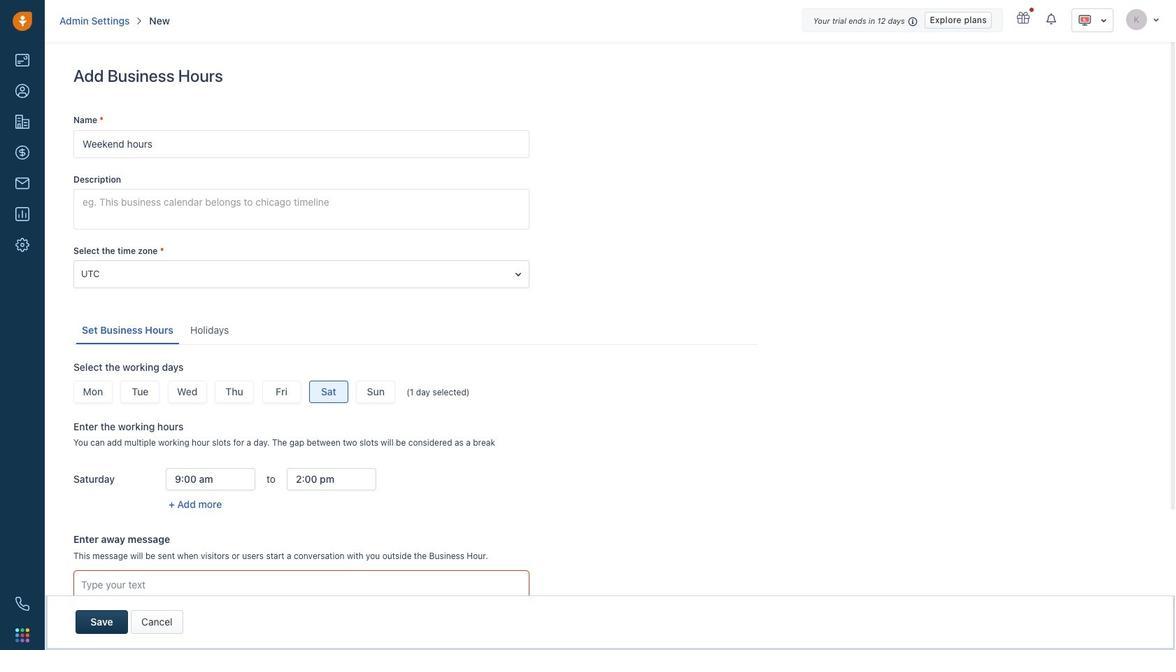 Task type: vqa. For each thing, say whether or not it's contained in the screenshot.
ic_arrow_down image
yes



Task type: locate. For each thing, give the bounding box(es) containing it.
phone element
[[8, 590, 36, 618]]

ic_arrow_down image
[[1153, 15, 1160, 23]]

missing translation "unavailable" for locale "en-us" image
[[1079, 13, 1093, 27]]

phone image
[[15, 597, 29, 611]]

freshworks switcher image
[[15, 628, 29, 642]]

ic_info_icon image
[[909, 15, 919, 27]]



Task type: describe. For each thing, give the bounding box(es) containing it.
eg. This business calendar belongs to chicago timeline text field
[[73, 189, 530, 229]]

eg. Chicago Business hours text field
[[73, 130, 530, 158]]

bell regular image
[[1047, 13, 1058, 25]]

ic_arrow_down image
[[1101, 15, 1108, 25]]



